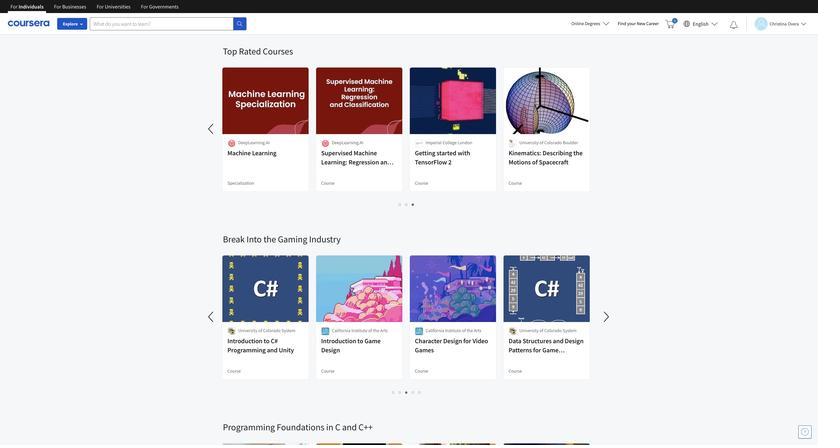 Task type: describe. For each thing, give the bounding box(es) containing it.
of up structures on the right bottom of the page
[[540, 328, 544, 334]]

programming foundations in c and c++ carousel element
[[220, 402, 818, 446]]

system for and
[[563, 328, 577, 334]]

4
[[412, 390, 415, 396]]

spacecraft
[[539, 158, 569, 166]]

machine inside supervised machine learning: regression and classification
[[354, 149, 377, 157]]

c
[[335, 422, 340, 433]]

online degrees
[[571, 21, 600, 26]]

boulder
[[563, 140, 578, 146]]

explore button
[[57, 18, 87, 30]]

university for the
[[520, 328, 539, 334]]

for individuals
[[10, 3, 44, 10]]

imperial college london
[[426, 140, 472, 146]]

for governments
[[141, 3, 179, 10]]

and for introduction to c# programming and unity
[[267, 346, 278, 354]]

2 inside the getting started with tensorflow 2
[[448, 158, 452, 166]]

shopping cart: 1 item image
[[665, 18, 678, 28]]

christina overa
[[770, 21, 799, 27]]

patterns
[[509, 346, 532, 354]]

next slide image
[[599, 309, 614, 325]]

university of colorado boulder image
[[509, 139, 517, 148]]

machine learning
[[228, 149, 277, 157]]

university of colorado system image for introduction to c# programming and unity
[[228, 328, 236, 336]]

deeplearning.ai for supervised
[[332, 140, 363, 146]]

3 for the topmost 1 button
[[412, 202, 415, 208]]

break into the gaming industry carousel element
[[203, 214, 614, 402]]

3 for 1 button to the bottom
[[405, 390, 408, 396]]

colorado up c#
[[263, 328, 281, 334]]

What do you want to learn? text field
[[90, 17, 234, 30]]

california institute of the arts image for character design for video games
[[415, 328, 423, 336]]

course for introduction to game design
[[321, 368, 335, 374]]

c programming with linux specialization by dartmouth college, institut mines-télécom, image
[[410, 444, 496, 446]]

of inside kinematics: describing the motions of spacecraft
[[532, 158, 538, 166]]

imperial
[[426, 140, 442, 146]]

1 machine from the left
[[228, 149, 251, 157]]

course for data structures and design patterns for game developers
[[509, 368, 522, 374]]

2 button for the topmost 1 button
[[403, 201, 410, 208]]

describing
[[543, 149, 572, 157]]

university of colorado system for structures
[[520, 328, 577, 334]]

design for data structures and design patterns for game developers
[[565, 337, 584, 345]]

design for introduction to game design
[[321, 346, 340, 354]]

london
[[458, 140, 472, 146]]

gaming
[[278, 234, 307, 245]]

for universities
[[97, 3, 130, 10]]

arts for game
[[380, 328, 388, 334]]

top
[[223, 45, 237, 57]]

for for businesses
[[54, 3, 61, 10]]

unity
[[279, 346, 294, 354]]

imperial college london image
[[415, 139, 423, 148]]

game inside introduction to game design
[[365, 337, 381, 345]]

kinematics: describing the motions of spacecraft
[[509, 149, 583, 166]]

find your new career
[[618, 21, 659, 26]]

list inside "fullstack web development carousel" element
[[223, 13, 590, 20]]

for inside character design for video games
[[463, 337, 471, 345]]

1 vertical spatial 1 button
[[390, 389, 397, 397]]

classification
[[321, 167, 358, 175]]

businesses
[[62, 3, 86, 10]]

into
[[247, 234, 262, 245]]

and for programming foundations in c and c++
[[342, 422, 357, 433]]

1 inside top rated courses carousel element
[[399, 202, 401, 208]]

to for c#
[[264, 337, 270, 345]]

4 button
[[410, 389, 416, 397]]

degrees
[[585, 21, 600, 26]]

of up introduction to game design
[[368, 328, 372, 334]]

object-oriented data structures in c++ course by university of illinois at urbana-champaign, image
[[504, 444, 590, 446]]

california institute of the arts for to
[[332, 328, 388, 334]]

english
[[693, 20, 709, 27]]

deeplearning.ai for machine
[[238, 140, 270, 146]]

for businesses
[[54, 3, 86, 10]]

character
[[415, 337, 442, 345]]

the right into
[[264, 234, 276, 245]]

new
[[637, 21, 645, 26]]

for for governments
[[141, 3, 148, 10]]

character design for video games
[[415, 337, 488, 354]]

3 button for 2 "button" in break into the gaming industry carousel element
[[403, 389, 410, 397]]

the up introduction to game design
[[373, 328, 379, 334]]

introduction for design
[[321, 337, 356, 345]]

tensorflow
[[415, 158, 447, 166]]

break into the gaming industry
[[223, 234, 341, 245]]

introduction for programming
[[228, 337, 263, 345]]

california institute of the arts for design
[[426, 328, 482, 334]]

data structures and design patterns for game developers
[[509, 337, 584, 364]]

fullstack web development carousel element
[[0, 0, 595, 26]]

rated
[[239, 45, 261, 57]]

deeplearning.ai image for supervised machine learning: regression and classification
[[321, 139, 329, 148]]

colorado for courses
[[544, 140, 562, 146]]

system for c#
[[282, 328, 296, 334]]

college
[[443, 140, 457, 146]]



Task type: locate. For each thing, give the bounding box(es) containing it.
0 horizontal spatial 3
[[405, 390, 408, 396]]

institute up introduction to game design
[[351, 328, 367, 334]]

university of colorado system for to
[[238, 328, 296, 334]]

institute for to
[[351, 328, 367, 334]]

1 horizontal spatial 3
[[412, 202, 415, 208]]

university of colorado system up c#
[[238, 328, 296, 334]]

christina overa button
[[746, 17, 806, 30]]

3 button inside top rated courses carousel element
[[410, 201, 416, 208]]

university of colorado system image up data
[[509, 328, 517, 336]]

2
[[448, 158, 452, 166], [405, 202, 408, 208], [399, 390, 401, 396]]

course for introduction to c# programming and unity
[[228, 368, 241, 374]]

help center image
[[801, 429, 809, 436]]

0 vertical spatial game
[[365, 337, 381, 345]]

0 horizontal spatial institute
[[351, 328, 367, 334]]

2 button for 1 button to the bottom
[[397, 389, 403, 397]]

1 vertical spatial 2
[[405, 202, 408, 208]]

individuals
[[19, 3, 44, 10]]

university inside top rated courses carousel element
[[520, 140, 539, 146]]

1 horizontal spatial game
[[542, 346, 559, 354]]

list inside top rated courses carousel element
[[223, 201, 590, 208]]

california institute of the arts image up character
[[415, 328, 423, 336]]

to
[[264, 337, 270, 345], [358, 337, 363, 345]]

0 vertical spatial 3
[[412, 202, 415, 208]]

2 horizontal spatial 2
[[448, 158, 452, 166]]

banner navigation
[[5, 0, 184, 13]]

2 california from the left
[[426, 328, 444, 334]]

universities
[[105, 3, 130, 10]]

industry
[[309, 234, 341, 245]]

specialization
[[228, 180, 254, 186]]

california institute of the arts up introduction to game design
[[332, 328, 388, 334]]

and inside 'programming foundations in c and c++ carousel' element
[[342, 422, 357, 433]]

1 university of colorado system image from the left
[[228, 328, 236, 336]]

university of colorado system up structures on the right bottom of the page
[[520, 328, 577, 334]]

to inside introduction to c# programming and unity
[[264, 337, 270, 345]]

2 button inside top rated courses carousel element
[[403, 201, 410, 208]]

0 vertical spatial for
[[463, 337, 471, 345]]

design inside character design for video games
[[443, 337, 462, 345]]

2 introduction from the left
[[321, 337, 356, 345]]

arts for for
[[474, 328, 482, 334]]

0 vertical spatial 2
[[448, 158, 452, 166]]

deeplearning.ai
[[238, 140, 270, 146], [332, 140, 363, 146]]

system up unity
[[282, 328, 296, 334]]

0 horizontal spatial game
[[365, 337, 381, 345]]

university of colorado boulder
[[520, 140, 578, 146]]

1 system from the left
[[282, 328, 296, 334]]

2 system from the left
[[563, 328, 577, 334]]

to for game
[[358, 337, 363, 345]]

top rated courses carousel element
[[0, 26, 595, 214]]

university up structures on the right bottom of the page
[[520, 328, 539, 334]]

2 button inside break into the gaming industry carousel element
[[397, 389, 403, 397]]

1 california from the left
[[332, 328, 351, 334]]

programming foundations in c and c++
[[223, 422, 373, 433]]

1 vertical spatial game
[[542, 346, 559, 354]]

the
[[573, 149, 583, 157], [264, 234, 276, 245], [373, 328, 379, 334], [467, 328, 473, 334]]

1 introduction from the left
[[228, 337, 263, 345]]

list inside break into the gaming industry carousel element
[[223, 389, 590, 397]]

colorado up describing
[[544, 140, 562, 146]]

university of colorado system image
[[228, 328, 236, 336], [509, 328, 517, 336]]

0 horizontal spatial introduction
[[228, 337, 263, 345]]

0 vertical spatial programming
[[228, 346, 266, 354]]

4 for from the left
[[141, 3, 148, 10]]

course for kinematics: describing the motions of spacecraft
[[509, 180, 522, 186]]

course for character design for video games
[[415, 368, 428, 374]]

data
[[509, 337, 522, 345]]

supervised
[[321, 149, 352, 157]]

programming
[[228, 346, 266, 354], [223, 422, 275, 433]]

of up character design for video games
[[462, 328, 466, 334]]

university up introduction to c# programming and unity
[[238, 328, 258, 334]]

0 horizontal spatial deeplearning.ai
[[238, 140, 270, 146]]

california for character
[[426, 328, 444, 334]]

2 button
[[403, 201, 410, 208], [397, 389, 403, 397]]

0 horizontal spatial 2
[[399, 390, 401, 396]]

0 vertical spatial 2 button
[[403, 201, 410, 208]]

game
[[365, 337, 381, 345], [542, 346, 559, 354]]

2 deeplearning.ai from the left
[[332, 140, 363, 146]]

list
[[223, 13, 590, 20], [223, 201, 590, 208], [223, 389, 590, 397]]

of
[[540, 140, 544, 146], [532, 158, 538, 166], [258, 328, 262, 334], [368, 328, 372, 334], [462, 328, 466, 334], [540, 328, 544, 334]]

the inside kinematics: describing the motions of spacecraft
[[573, 149, 583, 157]]

1 university of colorado system from the left
[[238, 328, 296, 334]]

motions
[[509, 158, 531, 166]]

1 horizontal spatial university of colorado system image
[[509, 328, 517, 336]]

online degrees button
[[566, 16, 615, 31]]

0 vertical spatial 3 button
[[410, 201, 416, 208]]

1 california institute of the arts from the left
[[332, 328, 388, 334]]

2 deeplearning.ai image from the left
[[321, 139, 329, 148]]

2 arts from the left
[[474, 328, 482, 334]]

for left the universities
[[97, 3, 104, 10]]

1 inside break into the gaming industry carousel element
[[392, 390, 395, 396]]

c++
[[359, 422, 373, 433]]

3 for from the left
[[97, 3, 104, 10]]

1 horizontal spatial california institute of the arts image
[[415, 328, 423, 336]]

5 button
[[416, 389, 423, 397]]

of up kinematics: describing the motions of spacecraft
[[540, 140, 544, 146]]

course
[[321, 180, 335, 186], [415, 180, 428, 186], [509, 180, 522, 186], [228, 368, 241, 374], [321, 368, 335, 374], [415, 368, 428, 374], [509, 368, 522, 374]]

introduction to game design
[[321, 337, 381, 354]]

deeplearning.ai image
[[228, 139, 236, 148], [321, 139, 329, 148]]

of down kinematics:
[[532, 158, 538, 166]]

1 institute from the left
[[351, 328, 367, 334]]

christina
[[770, 21, 787, 27]]

for down structures on the right bottom of the page
[[533, 346, 541, 354]]

2 list from the top
[[223, 201, 590, 208]]

developers
[[509, 355, 540, 364]]

california institute of the arts up character design for video games
[[426, 328, 482, 334]]

2 to from the left
[[358, 337, 363, 345]]

2 inside break into the gaming industry carousel element
[[399, 390, 401, 396]]

3 list from the top
[[223, 389, 590, 397]]

institute
[[351, 328, 367, 334], [445, 328, 461, 334]]

0 horizontal spatial california
[[332, 328, 351, 334]]

institute up character design for video games
[[445, 328, 461, 334]]

getting
[[415, 149, 435, 157]]

with
[[458, 149, 470, 157]]

3 button for 2 "button" within top rated courses carousel element
[[410, 201, 416, 208]]

california institute of the arts image
[[321, 328, 329, 336], [415, 328, 423, 336]]

games
[[415, 346, 434, 354]]

deeplearning.ai image for machine learning
[[228, 139, 236, 148]]

1 deeplearning.ai image from the left
[[228, 139, 236, 148]]

3
[[412, 202, 415, 208], [405, 390, 408, 396]]

2 machine from the left
[[354, 149, 377, 157]]

0 horizontal spatial deeplearning.ai image
[[228, 139, 236, 148]]

1 arts from the left
[[380, 328, 388, 334]]

1 horizontal spatial california institute of the arts
[[426, 328, 482, 334]]

1 list from the top
[[223, 13, 590, 20]]

0 horizontal spatial university of colorado system
[[238, 328, 296, 334]]

break
[[223, 234, 245, 245]]

1 horizontal spatial deeplearning.ai image
[[321, 139, 329, 148]]

1 california institute of the arts image from the left
[[321, 328, 329, 336]]

2 for from the left
[[54, 3, 61, 10]]

introduction inside introduction to game design
[[321, 337, 356, 345]]

5
[[418, 390, 421, 396]]

top rated courses
[[223, 45, 293, 57]]

1 vertical spatial 3 button
[[403, 389, 410, 397]]

california for introduction
[[332, 328, 351, 334]]

university of colorado system image for data structures and design patterns for game developers
[[509, 328, 517, 336]]

3 inside top rated courses carousel element
[[412, 202, 415, 208]]

1 horizontal spatial deeplearning.ai
[[332, 140, 363, 146]]

show notifications image
[[730, 21, 738, 29]]

and inside introduction to c# programming and unity
[[267, 346, 278, 354]]

0 horizontal spatial to
[[264, 337, 270, 345]]

started
[[437, 149, 456, 157]]

learning
[[252, 149, 277, 157]]

1 horizontal spatial institute
[[445, 328, 461, 334]]

machine
[[228, 149, 251, 157], [354, 149, 377, 157]]

1 vertical spatial 1
[[392, 390, 395, 396]]

governments
[[149, 3, 179, 10]]

0 horizontal spatial california institute of the arts image
[[321, 328, 329, 336]]

programming fundamentals course by duke university, image
[[222, 444, 309, 446]]

1 horizontal spatial introduction
[[321, 337, 356, 345]]

0 vertical spatial 1
[[399, 202, 401, 208]]

online
[[571, 21, 584, 26]]

university
[[520, 140, 539, 146], [238, 328, 258, 334], [520, 328, 539, 334]]

for left the individuals
[[10, 3, 18, 10]]

courses
[[263, 45, 293, 57]]

foundations
[[277, 422, 324, 433]]

california institute of the arts image for introduction to game design
[[321, 328, 329, 336]]

1 vertical spatial 2 button
[[397, 389, 403, 397]]

2 vertical spatial 2
[[399, 390, 401, 396]]

0 horizontal spatial arts
[[380, 328, 388, 334]]

and right regression
[[380, 158, 391, 166]]

0 horizontal spatial system
[[282, 328, 296, 334]]

0 vertical spatial list
[[223, 13, 590, 20]]

california up character
[[426, 328, 444, 334]]

1 horizontal spatial 2
[[405, 202, 408, 208]]

and inside supervised machine learning: regression and classification
[[380, 158, 391, 166]]

design inside introduction to game design
[[321, 346, 340, 354]]

and right c at the bottom of the page
[[342, 422, 357, 433]]

overa
[[788, 21, 799, 27]]

and down c#
[[267, 346, 278, 354]]

and right structures on the right bottom of the page
[[553, 337, 564, 345]]

1 vertical spatial 3
[[405, 390, 408, 396]]

for left businesses
[[54, 3, 61, 10]]

kinematics:
[[509, 149, 541, 157]]

1 vertical spatial for
[[533, 346, 541, 354]]

3 button
[[410, 201, 416, 208], [403, 389, 410, 397]]

structures
[[523, 337, 552, 345]]

regression
[[349, 158, 379, 166]]

find
[[618, 21, 626, 26]]

explore
[[63, 21, 78, 27]]

2 california institute of the arts image from the left
[[415, 328, 423, 336]]

deeplearning.ai image up supervised
[[321, 139, 329, 148]]

0 vertical spatial 1 button
[[397, 201, 403, 208]]

1 vertical spatial programming
[[223, 422, 275, 433]]

2 university of colorado system image from the left
[[509, 328, 517, 336]]

None search field
[[90, 17, 247, 30]]

california institute of the arts
[[332, 328, 388, 334], [426, 328, 482, 334]]

your
[[627, 21, 636, 26]]

previous slide image
[[203, 121, 219, 137]]

1 to from the left
[[264, 337, 270, 345]]

3 inside break into the gaming industry carousel element
[[405, 390, 408, 396]]

c for everyone: programming fundamentals course by university of california, santa cruz, image
[[316, 444, 403, 446]]

1 horizontal spatial system
[[563, 328, 577, 334]]

learning:
[[321, 158, 347, 166]]

and for supervised machine learning: regression and classification
[[380, 158, 391, 166]]

introduction to c# programming and unity
[[228, 337, 294, 354]]

1 deeplearning.ai from the left
[[238, 140, 270, 146]]

game inside data structures and design patterns for game developers
[[542, 346, 559, 354]]

course for supervised machine learning: regression and classification
[[321, 180, 335, 186]]

introduction
[[228, 337, 263, 345], [321, 337, 356, 345]]

course for getting started with tensorflow 2
[[415, 180, 428, 186]]

coursera image
[[8, 18, 49, 29]]

university up kinematics:
[[520, 140, 539, 146]]

institute for design
[[445, 328, 461, 334]]

1 horizontal spatial 1
[[399, 202, 401, 208]]

1 horizontal spatial to
[[358, 337, 363, 345]]

english button
[[681, 13, 721, 34]]

0 horizontal spatial machine
[[228, 149, 251, 157]]

of up introduction to c# programming and unity
[[258, 328, 262, 334]]

1 horizontal spatial for
[[533, 346, 541, 354]]

1 horizontal spatial design
[[443, 337, 462, 345]]

2 university of colorado system from the left
[[520, 328, 577, 334]]

1 vertical spatial list
[[223, 201, 590, 208]]

university for courses
[[520, 140, 539, 146]]

2 vertical spatial list
[[223, 389, 590, 397]]

getting started with tensorflow 2
[[415, 149, 470, 166]]

deeplearning.ai up supervised
[[332, 140, 363, 146]]

1 for from the left
[[10, 3, 18, 10]]

the up video on the right of page
[[467, 328, 473, 334]]

to inside introduction to game design
[[358, 337, 363, 345]]

colorado
[[544, 140, 562, 146], [263, 328, 281, 334], [544, 328, 562, 334]]

for
[[463, 337, 471, 345], [533, 346, 541, 354]]

university of colorado system image up introduction to c# programming and unity
[[228, 328, 236, 336]]

and
[[380, 158, 391, 166], [553, 337, 564, 345], [267, 346, 278, 354], [342, 422, 357, 433]]

for for individuals
[[10, 3, 18, 10]]

in
[[326, 422, 333, 433]]

supervised machine learning: regression and classification
[[321, 149, 391, 175]]

programming inside introduction to c# programming and unity
[[228, 346, 266, 354]]

the down boulder
[[573, 149, 583, 157]]

1 horizontal spatial california
[[426, 328, 444, 334]]

machine up regression
[[354, 149, 377, 157]]

c#
[[271, 337, 278, 345]]

0 horizontal spatial university of colorado system image
[[228, 328, 236, 336]]

design
[[443, 337, 462, 345], [565, 337, 584, 345], [321, 346, 340, 354]]

for left the governments on the left of the page
[[141, 3, 148, 10]]

1 horizontal spatial arts
[[474, 328, 482, 334]]

previous slide image
[[203, 309, 219, 325]]

for left video on the right of page
[[463, 337, 471, 345]]

1
[[399, 202, 401, 208], [392, 390, 395, 396]]

design inside data structures and design patterns for game developers
[[565, 337, 584, 345]]

1 horizontal spatial machine
[[354, 149, 377, 157]]

career
[[646, 21, 659, 26]]

california up introduction to game design
[[332, 328, 351, 334]]

for for universities
[[97, 3, 104, 10]]

for
[[10, 3, 18, 10], [54, 3, 61, 10], [97, 3, 104, 10], [141, 3, 148, 10]]

deeplearning.ai up machine learning
[[238, 140, 270, 146]]

2 california institute of the arts from the left
[[426, 328, 482, 334]]

system up data structures and design patterns for game developers
[[563, 328, 577, 334]]

colorado up structures on the right bottom of the page
[[544, 328, 562, 334]]

0 horizontal spatial design
[[321, 346, 340, 354]]

1 horizontal spatial university of colorado system
[[520, 328, 577, 334]]

university of colorado system
[[238, 328, 296, 334], [520, 328, 577, 334]]

0 horizontal spatial california institute of the arts
[[332, 328, 388, 334]]

colorado for the
[[544, 328, 562, 334]]

introduction inside introduction to c# programming and unity
[[228, 337, 263, 345]]

california institute of the arts image up introduction to game design
[[321, 328, 329, 336]]

machine left learning
[[228, 149, 251, 157]]

for inside data structures and design patterns for game developers
[[533, 346, 541, 354]]

deeplearning.ai image up machine learning
[[228, 139, 236, 148]]

1 button
[[397, 201, 403, 208], [390, 389, 397, 397]]

2 horizontal spatial design
[[565, 337, 584, 345]]

0 horizontal spatial for
[[463, 337, 471, 345]]

and inside data structures and design patterns for game developers
[[553, 337, 564, 345]]

colorado inside top rated courses carousel element
[[544, 140, 562, 146]]

video
[[473, 337, 488, 345]]

2 institute from the left
[[445, 328, 461, 334]]

find your new career link
[[615, 20, 662, 28]]

0 horizontal spatial 1
[[392, 390, 395, 396]]

california
[[332, 328, 351, 334], [426, 328, 444, 334]]



Task type: vqa. For each thing, say whether or not it's contained in the screenshot.
the right 'Game'
yes



